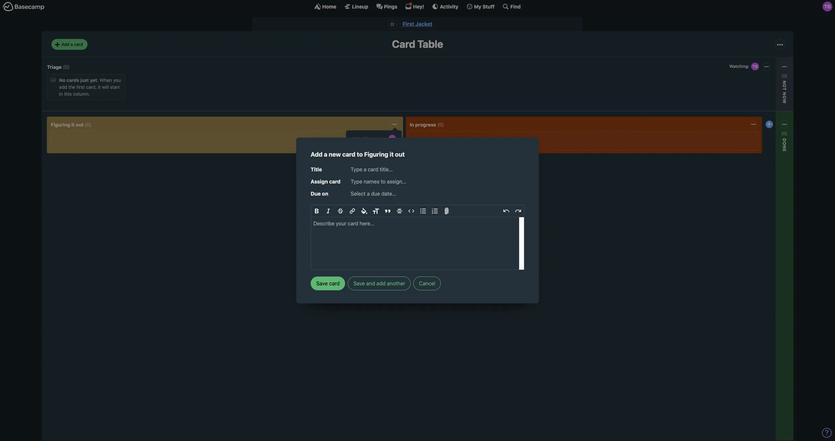 Task type: locate. For each thing, give the bounding box(es) containing it.
a inside "link"
[[71, 42, 73, 47]]

my stuff
[[474, 3, 495, 9]]

1 vertical spatial add
[[311, 151, 323, 158]]

in
[[410, 122, 414, 127]]

a for new
[[324, 151, 327, 158]]

1 horizontal spatial add
[[377, 281, 386, 286]]

add
[[59, 84, 67, 90], [377, 281, 386, 286]]

1 horizontal spatial tyler black image
[[823, 2, 833, 11]]

0 vertical spatial a
[[71, 42, 73, 47]]

and
[[366, 281, 375, 286]]

o
[[782, 84, 788, 88], [782, 96, 788, 99], [782, 142, 788, 145]]

my stuff button
[[466, 3, 495, 10]]

o up e
[[782, 142, 788, 145]]

watching:
[[730, 64, 749, 69], [353, 136, 374, 141], [743, 144, 764, 149]]

add up triage (0)
[[62, 42, 69, 47]]

(0) right progress
[[437, 122, 444, 127]]

cancel
[[419, 281, 435, 286]]

0 vertical spatial figuring
[[51, 122, 70, 127]]

2 n from the top
[[782, 145, 788, 149]]

.
[[97, 77, 98, 83]]

1 vertical spatial n
[[782, 145, 788, 149]]

2 horizontal spatial add
[[353, 177, 361, 182]]

(0) right "figuring it out" link
[[85, 122, 91, 127]]

it down this
[[71, 122, 75, 127]]

add inside button
[[377, 281, 386, 286]]

1 vertical spatial out
[[395, 151, 405, 158]]

add down no
[[59, 84, 67, 90]]

add inside the add card 'link'
[[353, 177, 361, 182]]

card table
[[392, 38, 443, 50]]

lineup
[[352, 3, 368, 9]]

out
[[76, 122, 83, 127], [395, 151, 405, 158]]

Describe your card here… text field
[[311, 217, 524, 270]]

add up title
[[311, 151, 323, 158]]

progress
[[415, 122, 436, 127]]

watching: up the to
[[353, 136, 374, 141]]

due
[[311, 191, 321, 197]]

2 horizontal spatial it
[[390, 151, 394, 158]]

it
[[98, 84, 101, 90], [71, 122, 75, 127], [390, 151, 394, 158]]

it inside ". when you add the first card, it will start in this column."
[[98, 84, 101, 90]]

n down d
[[782, 145, 788, 149]]

when
[[100, 77, 112, 83]]

new
[[329, 151, 341, 158]]

add card link
[[351, 175, 397, 183]]

figuring down in
[[51, 122, 70, 127]]

0 vertical spatial tyler black image
[[823, 2, 833, 11]]

a
[[71, 42, 73, 47], [324, 151, 327, 158]]

in
[[59, 91, 63, 97]]

. when you add the first card, it will start in this column.
[[59, 77, 121, 97]]

1 horizontal spatial a
[[324, 151, 327, 158]]

0 horizontal spatial add
[[62, 42, 69, 47]]

n
[[782, 81, 788, 84]]

0 vertical spatial it
[[98, 84, 101, 90]]

it left will
[[98, 84, 101, 90]]

(0)
[[63, 64, 70, 70], [782, 73, 788, 78], [85, 122, 91, 127], [437, 122, 444, 127], [782, 131, 788, 136]]

o for n o t n o w
[[782, 84, 788, 88]]

n down t
[[782, 92, 788, 96]]

1 o from the top
[[782, 84, 788, 88]]

d o n e
[[782, 138, 788, 152]]

0 vertical spatial out
[[76, 122, 83, 127]]

(0) up n
[[782, 73, 788, 78]]

switch accounts image
[[3, 2, 45, 12]]

triage
[[47, 64, 62, 70]]

o up w
[[782, 84, 788, 88]]

hey! button
[[405, 3, 424, 10]]

0 vertical spatial add
[[59, 84, 67, 90]]

option group
[[351, 156, 397, 172]]

watching: left tyler black icon
[[730, 64, 749, 69]]

it right color it pink icon
[[390, 151, 394, 158]]

0 vertical spatial n
[[782, 92, 788, 96]]

1 vertical spatial add
[[377, 281, 386, 286]]

n
[[782, 92, 788, 96], [782, 145, 788, 149]]

1 vertical spatial tyler black image
[[388, 134, 397, 143]]

o down t
[[782, 96, 788, 99]]

another
[[387, 281, 405, 286]]

2 vertical spatial add
[[353, 177, 361, 182]]

Type a card title… text field
[[351, 164, 524, 175]]

0 horizontal spatial a
[[71, 42, 73, 47]]

triage (0)
[[47, 64, 70, 70]]

0 vertical spatial o
[[782, 84, 788, 88]]

watching: left d o n e in the top of the page
[[743, 144, 764, 149]]

3 o from the top
[[782, 142, 788, 145]]

figuring up color it brown icon
[[364, 151, 388, 158]]

add right and
[[377, 281, 386, 286]]

0 horizontal spatial add
[[59, 84, 67, 90]]

w
[[782, 99, 788, 104]]

color it white image
[[352, 157, 358, 162]]

0 horizontal spatial figuring
[[51, 122, 70, 127]]

2 vertical spatial o
[[782, 142, 788, 145]]

find button
[[503, 3, 521, 10]]

the
[[68, 84, 75, 90]]

out down "column."
[[76, 122, 83, 127]]

1 horizontal spatial it
[[98, 84, 101, 90]]

e
[[782, 149, 788, 152]]

color it blue image
[[352, 165, 358, 170]]

d
[[782, 138, 788, 142]]

0 vertical spatial add
[[62, 42, 69, 47]]

save and add another button
[[348, 277, 411, 290]]

tyler black image
[[823, 2, 833, 11], [388, 134, 397, 143]]

None submit
[[741, 94, 787, 102], [351, 144, 397, 152], [741, 152, 787, 160], [351, 187, 397, 195], [351, 207, 397, 215], [351, 215, 397, 223], [311, 277, 345, 290], [741, 94, 787, 102], [351, 144, 397, 152], [741, 152, 787, 160], [351, 187, 397, 195], [351, 207, 397, 215], [351, 215, 397, 223], [311, 277, 345, 290]]

1 vertical spatial o
[[782, 96, 788, 99]]

stuff
[[483, 3, 495, 9]]

first
[[403, 21, 414, 27]]

1 horizontal spatial out
[[395, 151, 405, 158]]

color it yellow image
[[359, 157, 364, 162]]

card
[[74, 42, 83, 47], [342, 151, 356, 158], [362, 177, 372, 182], [329, 179, 341, 184]]

1 horizontal spatial add
[[311, 151, 323, 158]]

in progress (0)
[[410, 122, 444, 127]]

out right color it purple icon
[[395, 151, 405, 158]]

add inside the add a card "link"
[[62, 42, 69, 47]]

add
[[62, 42, 69, 47], [311, 151, 323, 158], [353, 177, 361, 182]]

lineup link
[[344, 3, 368, 10]]

assign card
[[311, 179, 341, 184]]

rename link
[[351, 199, 397, 207]]

1 vertical spatial a
[[324, 151, 327, 158]]

will
[[102, 84, 109, 90]]

1 vertical spatial figuring
[[364, 151, 388, 158]]

table
[[417, 38, 443, 50]]

figuring
[[51, 122, 70, 127], [364, 151, 388, 158]]

add down color it blue image
[[353, 177, 361, 182]]

1 vertical spatial it
[[71, 122, 75, 127]]

add a card
[[62, 42, 83, 47]]



Task type: describe. For each thing, give the bounding box(es) containing it.
home
[[322, 3, 336, 9]]

add for add a card
[[62, 42, 69, 47]]

column.
[[73, 91, 90, 97]]

this
[[64, 91, 72, 97]]

activity
[[440, 3, 458, 9]]

t
[[782, 88, 788, 91]]

add card
[[353, 177, 372, 182]]

o for d o n e
[[782, 142, 788, 145]]

color it pink image
[[379, 157, 384, 162]]

jacket
[[416, 21, 432, 27]]

a for card
[[71, 42, 73, 47]]

hey!
[[413, 3, 424, 9]]

due on
[[311, 191, 328, 197]]

just
[[80, 77, 89, 83]]

first jacket
[[403, 21, 432, 27]]

home link
[[314, 3, 336, 10]]

add a new card to figuring it out
[[311, 151, 405, 158]]

color it green image
[[359, 165, 364, 170]]

color it brown image
[[366, 165, 371, 170]]

rename
[[353, 200, 370, 206]]

1 vertical spatial watching:
[[353, 136, 374, 141]]

card,
[[86, 84, 97, 90]]

add inside ". when you add the first card, it will start in this column."
[[59, 84, 67, 90]]

cancel link
[[413, 277, 441, 290]]

card
[[392, 38, 415, 50]]

2 vertical spatial watching:
[[743, 144, 764, 149]]

assign
[[311, 179, 328, 184]]

card inside 'link'
[[362, 177, 372, 182]]

save
[[354, 281, 365, 286]]

0 horizontal spatial tyler black image
[[388, 134, 397, 143]]

color it orange image
[[366, 157, 371, 162]]

yet
[[90, 77, 97, 83]]

2 vertical spatial it
[[390, 151, 394, 158]]

no cards just yet
[[59, 77, 97, 83]]

title
[[311, 167, 322, 172]]

Type names to assign… text field
[[351, 177, 524, 186]]

0 horizontal spatial it
[[71, 122, 75, 127]]

(0) right the triage 'link'
[[63, 64, 70, 70]]

tyler black image
[[751, 62, 760, 71]]

color it purple image
[[385, 157, 390, 162]]

you
[[113, 77, 121, 83]]

activity link
[[432, 3, 458, 10]]

find
[[511, 3, 521, 9]]

no
[[59, 77, 65, 83]]

1 horizontal spatial figuring
[[364, 151, 388, 158]]

cards
[[67, 77, 79, 83]]

color it red image
[[372, 157, 377, 162]]

triage link
[[47, 64, 62, 70]]

add for add a new card to figuring it out
[[311, 151, 323, 158]]

main element
[[0, 0, 835, 13]]

pings button
[[376, 3, 397, 10]]

first
[[76, 84, 85, 90]]

(0) up d
[[782, 131, 788, 136]]

n o t n o w
[[782, 81, 788, 104]]

2 o from the top
[[782, 96, 788, 99]]

first jacket link
[[403, 21, 432, 27]]

Select a due date… text field
[[351, 188, 524, 199]]

add for add card
[[353, 177, 361, 182]]

in progress link
[[410, 122, 436, 127]]

my
[[474, 3, 481, 9]]

start
[[110, 84, 120, 90]]

on
[[322, 191, 328, 197]]

0 vertical spatial watching:
[[730, 64, 749, 69]]

to
[[357, 151, 363, 158]]

pings
[[384, 3, 397, 9]]

card inside "link"
[[74, 42, 83, 47]]

figuring it out (0)
[[51, 122, 91, 127]]

1 n from the top
[[782, 92, 788, 96]]

save and add another
[[354, 281, 405, 286]]

figuring it out link
[[51, 122, 83, 127]]

0 horizontal spatial out
[[76, 122, 83, 127]]

add a card link
[[52, 39, 88, 50]]



Task type: vqa. For each thing, say whether or not it's contained in the screenshot.
DESCRIBE YOUR CARD HERE… TEXT FIELD
yes



